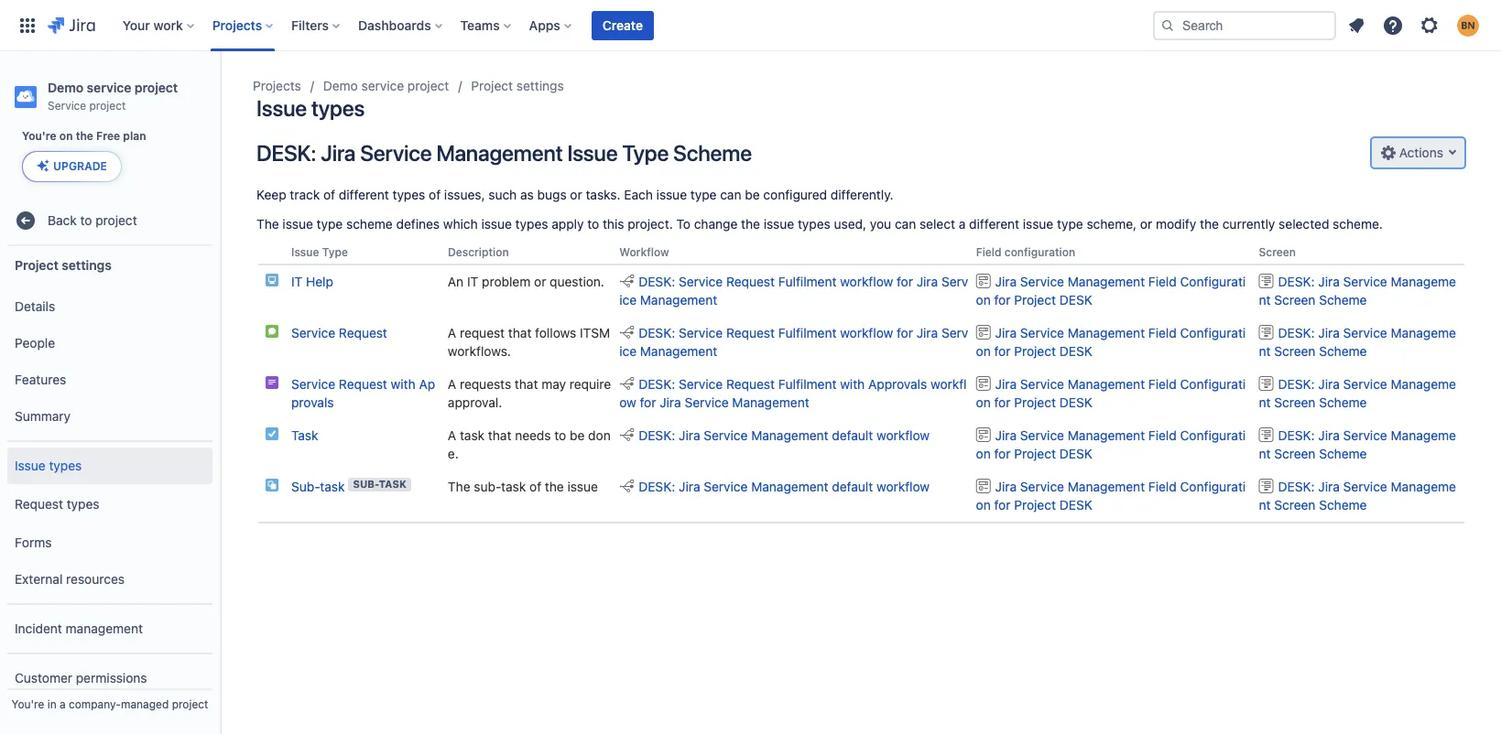 Task type: describe. For each thing, give the bounding box(es) containing it.
scheme for issue
[[1320, 498, 1368, 513]]

issue up to
[[657, 187, 687, 203]]

0 horizontal spatial to
[[80, 212, 92, 228]]

ice for a request that follows itsm workflows.
[[620, 344, 637, 359]]

management
[[66, 621, 143, 637]]

management inside desk: service request fulfilment with approvals workfl ow for jira service management
[[733, 395, 810, 411]]

projects link
[[253, 75, 301, 97]]

jira service management field configurati on for project desk link for the sub-task of the issue
[[977, 479, 1246, 513]]

issue up request types
[[15, 458, 46, 474]]

upgrade
[[53, 160, 107, 173]]

you're for you're in a company-managed project
[[11, 698, 44, 712]]

nt for approval.
[[1260, 395, 1272, 411]]

task inside sub-task sub-task
[[379, 478, 407, 490]]

request
[[460, 325, 505, 341]]

desk: jira service manageme nt screen scheme for approval.
[[1260, 377, 1457, 411]]

desk: jira service manageme nt screen scheme for be
[[1260, 428, 1457, 462]]

people
[[15, 335, 55, 351]]

0 vertical spatial project settings
[[471, 78, 564, 93]]

1 vertical spatial or
[[1141, 216, 1153, 232]]

1 horizontal spatial sub-
[[353, 478, 379, 490]]

which
[[443, 216, 478, 232]]

jira service management field configurati on for project desk for a requests that may require approval.
[[977, 377, 1246, 411]]

external
[[15, 572, 63, 587]]

keep
[[257, 187, 286, 203]]

configurati for workflows.
[[1181, 325, 1246, 341]]

small image for a request that follows itsm workflows.
[[977, 325, 991, 340]]

sub-
[[474, 479, 501, 495]]

sub-task - the sub-task of the issue image
[[265, 478, 279, 493]]

types inside issue types link
[[49, 458, 82, 474]]

desk: inside desk: service request fulfilment with approvals workfl ow for jira service management
[[639, 377, 676, 392]]

a task that needs to be don e.
[[448, 428, 611, 462]]

project right the managed
[[172, 698, 208, 712]]

project settings link
[[471, 75, 564, 97]]

help image
[[1383, 14, 1405, 36]]

customer
[[15, 671, 72, 686]]

task link
[[291, 428, 318, 444]]

2 horizontal spatial of
[[530, 479, 542, 495]]

people link
[[7, 325, 213, 362]]

provals
[[291, 395, 334, 411]]

approvals
[[869, 377, 928, 392]]

0 horizontal spatial different
[[339, 187, 389, 203]]

sub-task sub-task
[[291, 478, 407, 495]]

1 vertical spatial can
[[895, 216, 917, 232]]

details link
[[7, 289, 213, 325]]

don
[[588, 428, 611, 444]]

1 horizontal spatial or
[[570, 187, 583, 203]]

jira service management field configurati on for project desk link for an it problem or question.
[[977, 274, 1246, 308]]

desk: service request fulfilment workflow for jira serv ice management link for itsm
[[620, 325, 969, 359]]

project for demo service project service project
[[135, 80, 178, 95]]

field for approval.
[[1149, 377, 1177, 392]]

change
[[694, 216, 738, 232]]

desk: service request fulfilment with approvals workfl ow for jira service management link
[[620, 377, 967, 411]]

desk: jira service manageme nt screen scheme link for issue
[[1260, 479, 1457, 513]]

modify
[[1157, 216, 1197, 232]]

that for task
[[488, 428, 512, 444]]

1 it from the left
[[291, 274, 303, 290]]

request inside service request with ap provals
[[339, 377, 388, 392]]

small image for desk: service request fulfilment with approvals workfl ow for jira service management link
[[620, 377, 634, 391]]

customer permissions
[[15, 671, 147, 686]]

apply
[[552, 216, 584, 232]]

banner containing your work
[[0, 0, 1502, 51]]

it help - an it problem or question. image
[[265, 273, 279, 288]]

manageme for be
[[1392, 428, 1457, 444]]

default image for a task that needs to be don e.
[[1260, 428, 1274, 443]]

1 vertical spatial type
[[322, 246, 348, 259]]

service inside service request with ap provals
[[291, 377, 336, 392]]

require
[[570, 377, 611, 392]]

1 horizontal spatial type
[[691, 187, 717, 203]]

plan
[[123, 129, 146, 143]]

small image for actions dropdown button
[[1382, 145, 1397, 160]]

2 horizontal spatial type
[[1058, 216, 1084, 232]]

actions button
[[1373, 138, 1465, 167]]

forms link
[[7, 525, 213, 562]]

issue type
[[291, 246, 348, 259]]

project for a requests that may require approval.
[[1015, 395, 1057, 411]]

with inside service request with ap provals
[[391, 377, 416, 392]]

keep track of different types of issues, such as bugs or tasks. each issue type can be configured differently.
[[257, 187, 894, 203]]

an
[[448, 274, 464, 290]]

features link
[[7, 362, 213, 399]]

used,
[[834, 216, 867, 232]]

on for a request that follows itsm workflows.
[[977, 344, 991, 359]]

default for a task that needs to be don e.
[[832, 428, 874, 444]]

the down a task that needs to be don e.
[[545, 479, 564, 495]]

follows
[[535, 325, 577, 341]]

to inside a task that needs to be don e.
[[555, 428, 567, 444]]

small image for a requests that may require approval. jira service management field configurati on for project desk link
[[977, 377, 991, 391]]

0 vertical spatial can
[[721, 187, 742, 203]]

your work button
[[117, 11, 201, 40]]

default image for desk: service request fulfilment with approvals workfl ow for jira service management
[[1260, 377, 1274, 391]]

workflow
[[620, 246, 669, 259]]

on for an it problem or question.
[[977, 292, 991, 308]]

you're on the free plan
[[22, 129, 146, 143]]

approval.
[[448, 395, 502, 411]]

types up defines
[[393, 187, 426, 203]]

work
[[153, 17, 183, 33]]

0 vertical spatial task
[[291, 428, 318, 444]]

scheme.
[[1334, 216, 1384, 232]]

that for requests
[[515, 377, 538, 392]]

incident
[[15, 621, 62, 637]]

manageme for workflows.
[[1392, 325, 1457, 341]]

defines
[[396, 216, 440, 232]]

that for request
[[508, 325, 532, 341]]

track
[[290, 187, 320, 203]]

the sub-task of the issue
[[448, 479, 598, 495]]

your profile and settings image
[[1458, 14, 1480, 36]]

bugs
[[538, 187, 567, 203]]

1 manageme from the top
[[1392, 274, 1457, 290]]

jira service management field configurati on for project desk link for a requests that may require approval.
[[977, 377, 1246, 411]]

service request - a request that follows itsm workflows. image
[[265, 325, 279, 339]]

fulfilment for question.
[[779, 274, 837, 290]]

notifications image
[[1346, 14, 1368, 36]]

description
[[448, 246, 509, 259]]

teams
[[461, 17, 500, 33]]

project up free
[[89, 99, 126, 113]]

a for a requests that may require approval.
[[448, 377, 457, 392]]

a request that follows itsm workflows.
[[448, 325, 610, 359]]

permissions
[[76, 671, 147, 686]]

desk: service request fulfilment workflow for jira serv ice management for question.
[[620, 274, 969, 308]]

itsm
[[580, 325, 610, 341]]

projects for projects 'link'
[[253, 78, 301, 93]]

project for demo service project
[[408, 78, 449, 93]]

requests
[[460, 377, 511, 392]]

managed
[[121, 698, 169, 712]]

forms
[[15, 535, 52, 551]]

jira service management field configurati on for project desk for an it problem or question.
[[977, 274, 1246, 308]]

create
[[603, 17, 643, 33]]

configured
[[764, 187, 828, 203]]

issue right sidebar navigation image
[[257, 95, 307, 121]]

filters
[[292, 17, 329, 33]]

teams button
[[455, 11, 518, 40]]

ap
[[419, 377, 435, 392]]

each
[[624, 187, 653, 203]]

scheme for workflows.
[[1320, 344, 1368, 359]]

fulfilment for require
[[779, 377, 837, 392]]

issue down configured
[[764, 216, 795, 232]]

0 horizontal spatial type
[[317, 216, 343, 232]]

2 horizontal spatial task
[[501, 479, 526, 495]]

desk: jira service management default workflow link for the sub-task of the issue
[[620, 479, 930, 495]]

back
[[48, 212, 77, 228]]

an it problem or question.
[[448, 274, 605, 290]]

demo service project service project
[[48, 80, 178, 113]]

company-
[[69, 698, 121, 712]]

the right change
[[741, 216, 761, 232]]

desk for a request that follows itsm workflows.
[[1060, 344, 1093, 359]]

help
[[306, 274, 334, 290]]

details
[[15, 298, 55, 314]]

ow
[[620, 395, 637, 411]]

e.
[[448, 446, 459, 462]]

projects for projects dropdown button
[[212, 17, 262, 33]]

incident management
[[15, 621, 143, 637]]

task for sub-
[[320, 479, 345, 495]]

demo service project link
[[323, 75, 449, 97]]

configuration
[[1005, 246, 1076, 259]]

default image for desk: service request fulfilment workflow for jira serv ice management
[[1260, 274, 1274, 289]]

screen for issue
[[1275, 498, 1316, 513]]

the left free
[[76, 129, 93, 143]]

service inside 'demo service project service project'
[[48, 99, 86, 113]]

task for a
[[460, 428, 485, 444]]

features
[[15, 372, 66, 387]]

project for a request that follows itsm workflows.
[[1015, 344, 1057, 359]]

small image for jira service management field configurati on for project desk link corresponding to the sub-task of the issue
[[977, 479, 991, 494]]

issues,
[[444, 187, 485, 203]]

service request
[[291, 325, 388, 341]]

as
[[521, 187, 534, 203]]

serv for an it problem or question.
[[942, 274, 969, 290]]

screen for workflows.
[[1275, 344, 1316, 359]]

desk for a requests that may require approval.
[[1060, 395, 1093, 411]]

the for the sub-task of the issue
[[448, 479, 471, 495]]

desk: jira service management default workflow link for a task that needs to be don e.
[[620, 428, 930, 444]]

desk: jira service management issue type scheme
[[257, 140, 752, 165]]

desk: jira service manageme nt screen scheme link for approval.
[[1260, 377, 1457, 411]]

types inside request types link
[[67, 496, 99, 512]]

request types link
[[7, 485, 213, 525]]

be inside a task that needs to be don e.
[[570, 428, 585, 444]]

demo service project
[[323, 78, 449, 93]]

the for the issue type scheme defines which issue types apply to this project. to change the issue types used, you can select a different issue type scheme, or modify the currently selected scheme.
[[257, 216, 279, 232]]

configurati for issue
[[1181, 479, 1246, 495]]

create button
[[592, 11, 654, 40]]



Task type: locate. For each thing, give the bounding box(es) containing it.
types up request types
[[49, 458, 82, 474]]

2 default from the top
[[832, 479, 874, 495]]

back to project link
[[7, 203, 213, 239]]

desk: jira service manageme nt screen scheme link for be
[[1260, 428, 1457, 462]]

0 vertical spatial different
[[339, 187, 389, 203]]

1 vertical spatial serv
[[942, 325, 969, 341]]

desk: jira service management default workflow for a task that needs to be don e.
[[639, 428, 930, 444]]

desk for an it problem or question.
[[1060, 292, 1093, 308]]

desk: jira service management default workflow link
[[620, 428, 930, 444], [620, 479, 930, 495]]

small image for a task that needs to be don e.
[[977, 428, 991, 443]]

2 with from the left
[[841, 377, 865, 392]]

on for a requests that may require approval.
[[977, 395, 991, 411]]

you're left in
[[11, 698, 44, 712]]

projects right sidebar navigation image
[[253, 78, 301, 93]]

to right back
[[80, 212, 92, 228]]

select
[[920, 216, 956, 232]]

project for an it problem or question.
[[1015, 292, 1057, 308]]

to right needs
[[555, 428, 567, 444]]

back to project
[[48, 212, 137, 228]]

2 ice from the top
[[620, 344, 637, 359]]

for inside desk: service request fulfilment with approvals workfl ow for jira service management
[[640, 395, 657, 411]]

project for a task that needs to be don e.
[[1015, 446, 1057, 462]]

it help
[[291, 274, 334, 290]]

external resources
[[15, 572, 125, 587]]

1 vertical spatial different
[[970, 216, 1020, 232]]

for
[[897, 274, 914, 290], [995, 292, 1011, 308], [897, 325, 914, 341], [995, 344, 1011, 359], [640, 395, 657, 411], [995, 395, 1011, 411], [995, 446, 1011, 462], [995, 498, 1011, 513]]

desk: jira service management default workflow
[[639, 428, 930, 444], [639, 479, 930, 495]]

the down keep
[[257, 216, 279, 232]]

may
[[542, 377, 566, 392]]

desk: service request fulfilment workflow for jira serv ice management link for question.
[[620, 274, 969, 308]]

0 horizontal spatial sub-
[[291, 479, 320, 495]]

0 horizontal spatial or
[[534, 274, 547, 290]]

type up the configuration
[[1058, 216, 1084, 232]]

3 a from the top
[[448, 428, 457, 444]]

with inside desk: service request fulfilment with approvals workfl ow for jira service management
[[841, 377, 865, 392]]

task down 'approval.' at the left
[[460, 428, 485, 444]]

1 vertical spatial default image
[[1260, 428, 1274, 443]]

types down as
[[516, 216, 548, 232]]

2 desk: jira service management default workflow link from the top
[[620, 479, 930, 495]]

2 it from the left
[[467, 274, 479, 290]]

types down issue types link
[[67, 496, 99, 512]]

0 vertical spatial desk: service request fulfilment workflow for jira serv ice management link
[[620, 274, 969, 308]]

1 desk: service request fulfilment workflow for jira serv ice management link from the top
[[620, 274, 969, 308]]

that inside a request that follows itsm workflows.
[[508, 325, 532, 341]]

0 horizontal spatial with
[[391, 377, 416, 392]]

upgrade button
[[23, 152, 121, 182]]

jira service management field configurati on for project desk for the sub-task of the issue
[[977, 479, 1246, 513]]

small image
[[620, 274, 634, 289], [977, 274, 991, 289], [620, 325, 634, 340], [977, 325, 991, 340], [977, 428, 991, 443]]

2 vertical spatial that
[[488, 428, 512, 444]]

3 jira service management field configurati on for project desk link from the top
[[977, 377, 1246, 411]]

2 default image from the top
[[1260, 428, 1274, 443]]

2 jira service management field configurati on for project desk link from the top
[[977, 325, 1246, 359]]

small image for an it problem or question.
[[977, 274, 991, 289]]

0 horizontal spatial issue types
[[15, 458, 82, 474]]

to left this
[[588, 216, 600, 232]]

0 horizontal spatial can
[[721, 187, 742, 203]]

1 serv from the top
[[942, 274, 969, 290]]

0 vertical spatial issue types
[[257, 95, 365, 121]]

3 manageme from the top
[[1392, 377, 1457, 392]]

you're in a company-managed project
[[11, 698, 208, 712]]

1 default from the top
[[832, 428, 874, 444]]

0 vertical spatial the
[[257, 216, 279, 232]]

2 vertical spatial fulfilment
[[779, 377, 837, 392]]

task right task - a task that needs to be done. icon
[[291, 428, 318, 444]]

configurati
[[1181, 274, 1246, 290], [1181, 325, 1246, 341], [1181, 377, 1246, 392], [1181, 428, 1246, 444], [1181, 479, 1246, 495]]

Search field
[[1154, 11, 1337, 40]]

desk for a task that needs to be don e.
[[1060, 446, 1093, 462]]

issue types inside group
[[15, 458, 82, 474]]

1 vertical spatial projects
[[253, 78, 301, 93]]

settings inside project settings link
[[517, 78, 564, 93]]

0 vertical spatial fulfilment
[[779, 274, 837, 290]]

a
[[448, 325, 457, 341], [448, 377, 457, 392], [448, 428, 457, 444]]

project right back
[[96, 212, 137, 228]]

primary element
[[11, 0, 1154, 51]]

2 a from the top
[[448, 377, 457, 392]]

your
[[123, 17, 150, 33]]

project up plan
[[135, 80, 178, 95]]

group containing issue types
[[7, 441, 213, 604]]

issue types up request types
[[15, 458, 82, 474]]

serv down select
[[942, 274, 969, 290]]

appswitcher icon image
[[16, 14, 38, 36]]

4 configurati from the top
[[1181, 428, 1246, 444]]

scheme,
[[1087, 216, 1137, 232]]

question.
[[550, 274, 605, 290]]

3 desk from the top
[[1060, 395, 1093, 411]]

jira service management field configurati on for project desk for a task that needs to be don e.
[[977, 428, 1246, 462]]

project down dashboards popup button
[[408, 78, 449, 93]]

0 vertical spatial a
[[448, 325, 457, 341]]

incident management link
[[7, 611, 213, 648]]

1 desk: jira service manageme nt screen scheme link from the top
[[1260, 274, 1457, 308]]

2 desk: service request fulfilment workflow for jira serv ice management from the top
[[620, 325, 969, 359]]

group
[[7, 283, 213, 441], [7, 441, 213, 604]]

1 vertical spatial a
[[60, 698, 66, 712]]

the
[[76, 129, 93, 143], [741, 216, 761, 232], [1201, 216, 1220, 232], [545, 479, 564, 495]]

different up scheme
[[339, 187, 389, 203]]

1 horizontal spatial project settings
[[471, 78, 564, 93]]

jira inside desk: service request fulfilment with approvals workfl ow for jira service management
[[660, 395, 682, 411]]

ice up ow
[[620, 344, 637, 359]]

1 horizontal spatial task
[[460, 428, 485, 444]]

desk: jira service manageme nt screen scheme for workflows.
[[1260, 325, 1457, 359]]

be left don
[[570, 428, 585, 444]]

nt for be
[[1260, 446, 1272, 462]]

4 desk from the top
[[1060, 446, 1093, 462]]

that inside a task that needs to be don e.
[[488, 428, 512, 444]]

1 vertical spatial project settings
[[15, 257, 112, 273]]

1 horizontal spatial be
[[745, 187, 760, 203]]

1 vertical spatial desk: service request fulfilment workflow for jira serv ice management link
[[620, 325, 969, 359]]

projects
[[212, 17, 262, 33], [253, 78, 301, 93]]

demo inside 'demo service project service project'
[[48, 80, 83, 95]]

request types
[[15, 496, 99, 512]]

0 horizontal spatial project settings
[[15, 257, 112, 273]]

field for workflows.
[[1149, 325, 1177, 341]]

with left approvals
[[841, 377, 865, 392]]

type up change
[[691, 187, 717, 203]]

can right you
[[895, 216, 917, 232]]

0 vertical spatial you're
[[22, 129, 57, 143]]

desk for the sub-task of the issue
[[1060, 498, 1093, 513]]

jira service management field configurati on for project desk link
[[977, 274, 1246, 308], [977, 325, 1246, 359], [977, 377, 1246, 411], [977, 428, 1246, 462], [977, 479, 1246, 513]]

demo right projects 'link'
[[323, 78, 358, 93]]

a for a task that needs to be don e.
[[448, 428, 457, 444]]

issue down don
[[568, 479, 598, 495]]

task
[[291, 428, 318, 444], [379, 478, 407, 490]]

3 fulfilment from the top
[[779, 377, 837, 392]]

1 desk: jira service management default workflow from the top
[[639, 428, 930, 444]]

1 ice from the top
[[620, 292, 637, 308]]

service request link
[[291, 325, 388, 341]]

1 fulfilment from the top
[[779, 274, 837, 290]]

can up change
[[721, 187, 742, 203]]

1 default image from the top
[[1260, 325, 1274, 340]]

1 desk: jira service manageme nt screen scheme from the top
[[1260, 274, 1457, 308]]

type up each
[[623, 140, 669, 165]]

4 jira service management field configurati on for project desk from the top
[[977, 428, 1246, 462]]

1 desk: jira service management default workflow link from the top
[[620, 428, 930, 444]]

1 desk from the top
[[1060, 292, 1093, 308]]

2 horizontal spatial or
[[1141, 216, 1153, 232]]

this
[[603, 216, 625, 232]]

needs
[[515, 428, 551, 444]]

4 nt from the top
[[1260, 446, 1272, 462]]

request
[[727, 274, 775, 290], [339, 325, 388, 341], [727, 325, 775, 341], [339, 377, 388, 392], [727, 377, 775, 392], [15, 496, 63, 512]]

a left request
[[448, 325, 457, 341]]

the left sub-
[[448, 479, 471, 495]]

a right in
[[60, 698, 66, 712]]

serv
[[942, 274, 969, 290], [942, 325, 969, 341]]

5 configurati from the top
[[1181, 479, 1246, 495]]

0 horizontal spatial it
[[291, 274, 303, 290]]

2 desk: service request fulfilment workflow for jira serv ice management link from the top
[[620, 325, 969, 359]]

that left 'follows'
[[508, 325, 532, 341]]

4 manageme from the top
[[1392, 428, 1457, 444]]

service for demo service project service project
[[87, 80, 131, 95]]

that left needs
[[488, 428, 512, 444]]

0 vertical spatial type
[[623, 140, 669, 165]]

desk: service request fulfilment workflow for jira serv ice management link down the issue type scheme defines which issue types apply to this project. to change the issue types used, you can select a different issue type scheme, or modify the currently selected scheme.
[[620, 274, 969, 308]]

summary
[[15, 408, 71, 424]]

configurati for be
[[1181, 428, 1246, 444]]

default image for the sub-task of the issue
[[1260, 479, 1274, 494]]

of left issues,
[[429, 187, 441, 203]]

project settings
[[471, 78, 564, 93], [15, 257, 112, 273]]

1 jira service management field configurati on for project desk from the top
[[977, 274, 1246, 308]]

0 horizontal spatial demo
[[48, 80, 83, 95]]

1 vertical spatial be
[[570, 428, 585, 444]]

0 vertical spatial default image
[[1260, 325, 1274, 340]]

1 horizontal spatial issue types
[[257, 95, 365, 121]]

or left modify
[[1141, 216, 1153, 232]]

2 fulfilment from the top
[[779, 325, 837, 341]]

1 horizontal spatial the
[[448, 479, 471, 495]]

a right select
[[959, 216, 966, 232]]

default
[[832, 428, 874, 444], [832, 479, 874, 495]]

a inside a task that needs to be don e.
[[448, 428, 457, 444]]

serv up "workfl"
[[942, 325, 969, 341]]

0 horizontal spatial a
[[60, 698, 66, 712]]

a up e.
[[448, 428, 457, 444]]

scheme for approval.
[[1320, 395, 1368, 411]]

2 desk: jira service management default workflow from the top
[[639, 479, 930, 495]]

1 horizontal spatial service
[[362, 78, 404, 93]]

settings down apps
[[517, 78, 564, 93]]

management
[[437, 140, 563, 165], [1068, 274, 1146, 290], [640, 292, 718, 308], [1068, 325, 1146, 341], [640, 344, 718, 359], [1068, 377, 1146, 392], [733, 395, 810, 411], [752, 428, 829, 444], [1068, 428, 1146, 444], [752, 479, 829, 495], [1068, 479, 1146, 495]]

type
[[691, 187, 717, 203], [317, 216, 343, 232], [1058, 216, 1084, 232]]

ice for an it problem or question.
[[620, 292, 637, 308]]

2 group from the top
[[7, 441, 213, 604]]

0 horizontal spatial service
[[87, 80, 131, 95]]

task - a task that needs to be done. image
[[265, 427, 279, 442]]

1 group from the top
[[7, 283, 213, 441]]

it right an
[[467, 274, 479, 290]]

service inside 'demo service project service project'
[[87, 80, 131, 95]]

problem
[[482, 274, 531, 290]]

project for back to project
[[96, 212, 137, 228]]

1 horizontal spatial settings
[[517, 78, 564, 93]]

3 default image from the top
[[1260, 479, 1274, 494]]

2 vertical spatial default image
[[1260, 479, 1274, 494]]

service down dashboards
[[362, 78, 404, 93]]

fulfilment left approvals
[[779, 377, 837, 392]]

1 a from the top
[[448, 325, 457, 341]]

that
[[508, 325, 532, 341], [515, 377, 538, 392], [488, 428, 512, 444]]

1 horizontal spatial it
[[467, 274, 479, 290]]

on for the sub-task of the issue
[[977, 498, 991, 513]]

it left help
[[291, 274, 303, 290]]

default image
[[1260, 274, 1274, 289], [1260, 377, 1274, 391]]

1 vertical spatial a
[[448, 377, 457, 392]]

you're up upgrade button
[[22, 129, 57, 143]]

task inside a task that needs to be don e.
[[460, 428, 485, 444]]

to
[[80, 212, 92, 228], [588, 216, 600, 232], [555, 428, 567, 444]]

tasks.
[[586, 187, 621, 203]]

project.
[[628, 216, 673, 232]]

project settings down back
[[15, 257, 112, 273]]

be left configured
[[745, 187, 760, 203]]

2 desk from the top
[[1060, 344, 1093, 359]]

1 nt from the top
[[1260, 292, 1272, 308]]

1 jira service management field configurati on for project desk link from the top
[[977, 274, 1246, 308]]

1 vertical spatial desk: service request fulfilment workflow for jira serv ice management
[[620, 325, 969, 359]]

task right sub-task - the sub-task of the issue image
[[320, 479, 345, 495]]

service request with ap provals
[[291, 377, 435, 411]]

a inside a requests that may require approval.
[[448, 377, 457, 392]]

1 vertical spatial default image
[[1260, 377, 1274, 391]]

fulfilment
[[779, 274, 837, 290], [779, 325, 837, 341], [779, 377, 837, 392]]

2 jira service management field configurati on for project desk from the top
[[977, 325, 1246, 359]]

1 vertical spatial default
[[832, 479, 874, 495]]

ice down workflow on the top left
[[620, 292, 637, 308]]

desk:
[[257, 140, 316, 165], [639, 274, 676, 290], [1279, 274, 1316, 290], [639, 325, 676, 341], [1279, 325, 1316, 341], [639, 377, 676, 392], [1279, 377, 1316, 392], [639, 428, 676, 444], [1279, 428, 1316, 444], [639, 479, 676, 495], [1279, 479, 1316, 495]]

issue up the configuration
[[1023, 216, 1054, 232]]

1 configurati from the top
[[1181, 274, 1246, 290]]

jira image
[[48, 14, 95, 36], [48, 14, 95, 36]]

0 vertical spatial a
[[959, 216, 966, 232]]

customer permissions link
[[7, 661, 213, 697]]

demo for demo service project service project
[[48, 80, 83, 95]]

dashboards
[[358, 17, 431, 33]]

0 vertical spatial or
[[570, 187, 583, 203]]

0 vertical spatial desk: jira service management default workflow
[[639, 428, 930, 444]]

0 horizontal spatial be
[[570, 428, 585, 444]]

desk: service request fulfilment workflow for jira serv ice management up desk: service request fulfilment with approvals workfl ow for jira service management
[[620, 325, 969, 359]]

5 desk: jira service manageme nt screen scheme link from the top
[[1260, 479, 1457, 513]]

a requests that may require approval.
[[448, 377, 611, 411]]

desk: jira service manageme nt screen scheme link for workflows.
[[1260, 325, 1457, 359]]

project
[[471, 78, 513, 93], [15, 257, 58, 273], [1015, 292, 1057, 308], [1015, 344, 1057, 359], [1015, 395, 1057, 411], [1015, 446, 1057, 462], [1015, 498, 1057, 513]]

1 horizontal spatial can
[[895, 216, 917, 232]]

sub- right sub-task - the sub-task of the issue image
[[291, 479, 320, 495]]

3 configurati from the top
[[1181, 377, 1246, 392]]

4 desk: jira service manageme nt screen scheme link from the top
[[1260, 428, 1457, 462]]

5 manageme from the top
[[1392, 479, 1457, 495]]

desk: service request fulfilment workflow for jira serv ice management down the issue type scheme defines which issue types apply to this project. to change the issue types used, you can select a different issue type scheme, or modify the currently selected scheme.
[[620, 274, 969, 308]]

workflow
[[841, 274, 894, 290], [841, 325, 894, 341], [877, 428, 930, 444], [877, 479, 930, 495]]

group containing details
[[7, 283, 213, 441]]

ice
[[620, 292, 637, 308], [620, 344, 637, 359]]

fulfilment for itsm
[[779, 325, 837, 341]]

2 horizontal spatial to
[[588, 216, 600, 232]]

type up issue type
[[317, 216, 343, 232]]

nt for issue
[[1260, 498, 1272, 513]]

issue
[[257, 95, 307, 121], [568, 140, 618, 165], [291, 246, 319, 259], [15, 458, 46, 474]]

default image for a request that follows itsm workflows.
[[1260, 325, 1274, 340]]

service
[[48, 99, 86, 113], [360, 140, 432, 165], [679, 274, 723, 290], [1021, 274, 1065, 290], [1344, 274, 1388, 290], [291, 325, 336, 341], [679, 325, 723, 341], [1021, 325, 1065, 341], [1344, 325, 1388, 341], [291, 377, 336, 392], [679, 377, 723, 392], [1021, 377, 1065, 392], [1344, 377, 1388, 392], [685, 395, 729, 411], [704, 428, 748, 444], [1021, 428, 1065, 444], [1344, 428, 1388, 444], [704, 479, 748, 495], [1021, 479, 1065, 495], [1344, 479, 1388, 495]]

1 horizontal spatial of
[[429, 187, 441, 203]]

2 serv from the top
[[942, 325, 969, 341]]

manageme for approval.
[[1392, 377, 1457, 392]]

a right ap
[[448, 377, 457, 392]]

task down a task that needs to be don e.
[[501, 479, 526, 495]]

1 vertical spatial you're
[[11, 698, 44, 712]]

that left may
[[515, 377, 538, 392]]

1 vertical spatial ice
[[620, 344, 637, 359]]

1 with from the left
[[391, 377, 416, 392]]

0 vertical spatial be
[[745, 187, 760, 203]]

with left ap
[[391, 377, 416, 392]]

1 horizontal spatial different
[[970, 216, 1020, 232]]

fulfilment down the issue type scheme defines which issue types apply to this project. to change the issue types used, you can select a different issue type scheme, or modify the currently selected scheme.
[[779, 274, 837, 290]]

2 default image from the top
[[1260, 377, 1274, 391]]

currently
[[1223, 216, 1276, 232]]

4 jira service management field configurati on for project desk link from the top
[[977, 428, 1246, 462]]

types down demo service project
[[312, 95, 365, 121]]

request inside desk: service request fulfilment with approvals workfl ow for jira service management
[[727, 377, 775, 392]]

type
[[623, 140, 669, 165], [322, 246, 348, 259]]

1 default image from the top
[[1260, 274, 1274, 289]]

jira service management field configurati on for project desk link for a task that needs to be don e.
[[977, 428, 1246, 462]]

2 vertical spatial a
[[448, 428, 457, 444]]

issue down such
[[482, 216, 512, 232]]

desk: jira service management default workflow for the sub-task of the issue
[[639, 479, 930, 495]]

sidebar navigation image
[[200, 73, 240, 110]]

the right modify
[[1201, 216, 1220, 232]]

jira
[[321, 140, 356, 165], [917, 274, 939, 290], [996, 274, 1017, 290], [1319, 274, 1341, 290], [917, 325, 939, 341], [996, 325, 1017, 341], [1319, 325, 1341, 341], [996, 377, 1017, 392], [1319, 377, 1341, 392], [660, 395, 682, 411], [679, 428, 701, 444], [996, 428, 1017, 444], [1319, 428, 1341, 444], [679, 479, 701, 495], [996, 479, 1017, 495], [1319, 479, 1341, 495]]

0 horizontal spatial settings
[[62, 257, 112, 273]]

of down a task that needs to be don e.
[[530, 479, 542, 495]]

or
[[570, 187, 583, 203], [1141, 216, 1153, 232], [534, 274, 547, 290]]

1 horizontal spatial demo
[[323, 78, 358, 93]]

selected
[[1279, 216, 1330, 232]]

jira service management field configurati on for project desk for a request that follows itsm workflows.
[[977, 325, 1246, 359]]

configurati for approval.
[[1181, 377, 1246, 392]]

2 nt from the top
[[1260, 344, 1272, 359]]

service request with approvals - a requests that may require approval. image
[[265, 376, 279, 391]]

1 vertical spatial desk: jira service management default workflow
[[639, 479, 930, 495]]

0 vertical spatial serv
[[942, 274, 969, 290]]

resources
[[66, 572, 125, 587]]

0 horizontal spatial task
[[291, 428, 318, 444]]

of right track
[[323, 187, 335, 203]]

desk: service request fulfilment workflow for jira serv ice management link
[[620, 274, 969, 308], [620, 325, 969, 359]]

a
[[959, 216, 966, 232], [60, 698, 66, 712]]

5 desk: jira service manageme nt screen scheme from the top
[[1260, 479, 1457, 513]]

nt for workflows.
[[1260, 344, 1272, 359]]

5 desk from the top
[[1060, 498, 1093, 513]]

type up help
[[322, 246, 348, 259]]

actions
[[1397, 144, 1444, 160]]

0 vertical spatial default
[[832, 428, 874, 444]]

project settings down apps
[[471, 78, 564, 93]]

settings
[[517, 78, 564, 93], [62, 257, 112, 273]]

0 vertical spatial settings
[[517, 78, 564, 93]]

1 horizontal spatial type
[[623, 140, 669, 165]]

desk: jira service manageme nt screen scheme for issue
[[1260, 479, 1457, 513]]

jira service management field configurati on for project desk link for a request that follows itsm workflows.
[[977, 325, 1246, 359]]

you're for you're on the free plan
[[22, 129, 57, 143]]

small image inside desk: service request fulfilment with approvals workfl ow for jira service management link
[[620, 377, 634, 391]]

types down configured
[[798, 216, 831, 232]]

issue up it help
[[291, 246, 319, 259]]

0 vertical spatial desk: service request fulfilment workflow for jira serv ice management
[[620, 274, 969, 308]]

issue down track
[[283, 216, 313, 232]]

search image
[[1161, 18, 1176, 33]]

1 horizontal spatial with
[[841, 377, 865, 392]]

settings image
[[1419, 14, 1441, 36]]

1 horizontal spatial task
[[379, 478, 407, 490]]

demo up "you're on the free plan"
[[48, 80, 83, 95]]

1 vertical spatial issue types
[[15, 458, 82, 474]]

request inside request types link
[[15, 496, 63, 512]]

0 horizontal spatial the
[[257, 216, 279, 232]]

project for the sub-task of the issue
[[1015, 498, 1057, 513]]

1 vertical spatial task
[[379, 478, 407, 490]]

field configuration
[[977, 246, 1076, 259]]

fulfilment inside desk: service request fulfilment with approvals workfl ow for jira service management
[[779, 377, 837, 392]]

or right problem
[[534, 274, 547, 290]]

that inside a requests that may require approval.
[[515, 377, 538, 392]]

3 jira service management field configurati on for project desk from the top
[[977, 377, 1246, 411]]

service for demo service project
[[362, 78, 404, 93]]

1 vertical spatial settings
[[62, 257, 112, 273]]

0 horizontal spatial type
[[322, 246, 348, 259]]

1 vertical spatial fulfilment
[[779, 325, 837, 341]]

different up the field configuration on the right
[[970, 216, 1020, 232]]

manageme for issue
[[1392, 479, 1457, 495]]

a for a request that follows itsm workflows.
[[448, 325, 457, 341]]

task right the 'sub-task' link
[[379, 478, 407, 490]]

sub- right the 'sub-task' link
[[353, 478, 379, 490]]

task inside sub-task sub-task
[[320, 479, 345, 495]]

serv for a request that follows itsm workflows.
[[942, 325, 969, 341]]

projects button
[[207, 11, 281, 40]]

2 manageme from the top
[[1392, 325, 1457, 341]]

demo for demo service project
[[323, 78, 358, 93]]

2 desk: jira service manageme nt screen scheme from the top
[[1260, 325, 1457, 359]]

or right 'bugs'
[[570, 187, 583, 203]]

types
[[312, 95, 365, 121], [393, 187, 426, 203], [516, 216, 548, 232], [798, 216, 831, 232], [49, 458, 82, 474], [67, 496, 99, 512]]

default image
[[1260, 325, 1274, 340], [1260, 428, 1274, 443], [1260, 479, 1274, 494]]

workfl
[[931, 377, 967, 392]]

field for issue
[[1149, 479, 1177, 495]]

desk: service request fulfilment workflow for jira serv ice management link up desk: service request fulfilment with approvals workfl ow for jira service management
[[620, 325, 969, 359]]

issue up tasks.
[[568, 140, 618, 165]]

1 vertical spatial the
[[448, 479, 471, 495]]

in
[[47, 698, 57, 712]]

desk: service request fulfilment workflow for jira serv ice management
[[620, 274, 969, 308], [620, 325, 969, 359]]

5 jira service management field configurati on for project desk link from the top
[[977, 479, 1246, 513]]

service up free
[[87, 80, 131, 95]]

scheme for be
[[1320, 446, 1368, 462]]

5 nt from the top
[[1260, 498, 1272, 513]]

projects right "work"
[[212, 17, 262, 33]]

1 horizontal spatial to
[[555, 428, 567, 444]]

3 nt from the top
[[1260, 395, 1272, 411]]

fulfilment up desk: service request fulfilment with approvals workfl ow for jira service management
[[779, 325, 837, 341]]

default for the sub-task of the issue
[[832, 479, 874, 495]]

screen for approval.
[[1275, 395, 1316, 411]]

0 vertical spatial that
[[508, 325, 532, 341]]

on for a task that needs to be don e.
[[977, 446, 991, 462]]

free
[[96, 129, 120, 143]]

0 vertical spatial ice
[[620, 292, 637, 308]]

small image inside actions dropdown button
[[1382, 145, 1397, 160]]

screen for be
[[1275, 446, 1316, 462]]

0 horizontal spatial task
[[320, 479, 345, 495]]

jira service management field configurati on for project desk
[[977, 274, 1246, 308], [977, 325, 1246, 359], [977, 377, 1246, 411], [977, 428, 1246, 462], [977, 479, 1246, 513]]

a inside a request that follows itsm workflows.
[[448, 325, 457, 341]]

1 horizontal spatial a
[[959, 216, 966, 232]]

field for be
[[1149, 428, 1177, 444]]

desk: jira service manageme nt screen scheme
[[1260, 274, 1457, 308], [1260, 325, 1457, 359], [1260, 377, 1457, 411], [1260, 428, 1457, 462], [1260, 479, 1457, 513]]

2 desk: jira service manageme nt screen scheme link from the top
[[1260, 325, 1457, 359]]

settings down back to project on the top of the page
[[62, 257, 112, 273]]

1 vertical spatial that
[[515, 377, 538, 392]]

2 vertical spatial or
[[534, 274, 547, 290]]

small image
[[1382, 145, 1397, 160], [620, 377, 634, 391], [977, 377, 991, 391], [620, 428, 634, 443], [620, 479, 634, 494], [977, 479, 991, 494]]

3 desk: jira service manageme nt screen scheme link from the top
[[1260, 377, 1457, 411]]

5 jira service management field configurati on for project desk from the top
[[977, 479, 1246, 513]]

issue types down demo service project
[[257, 95, 365, 121]]

0 vertical spatial projects
[[212, 17, 262, 33]]

0 vertical spatial desk: jira service management default workflow link
[[620, 428, 930, 444]]

desk: service request fulfilment workflow for jira serv ice management for itsm
[[620, 325, 969, 359]]

projects inside dropdown button
[[212, 17, 262, 33]]

your work
[[123, 17, 183, 33]]

0 horizontal spatial of
[[323, 187, 335, 203]]

4 desk: jira service manageme nt screen scheme from the top
[[1260, 428, 1457, 462]]

0 vertical spatial default image
[[1260, 274, 1274, 289]]

3 desk: jira service manageme nt screen scheme from the top
[[1260, 377, 1457, 411]]

1 desk: service request fulfilment workflow for jira serv ice management from the top
[[620, 274, 969, 308]]

2 configurati from the top
[[1181, 325, 1246, 341]]

1 vertical spatial desk: jira service management default workflow link
[[620, 479, 930, 495]]

banner
[[0, 0, 1502, 51]]



Task type: vqa. For each thing, say whether or not it's contained in the screenshot.
DESK-6
no



